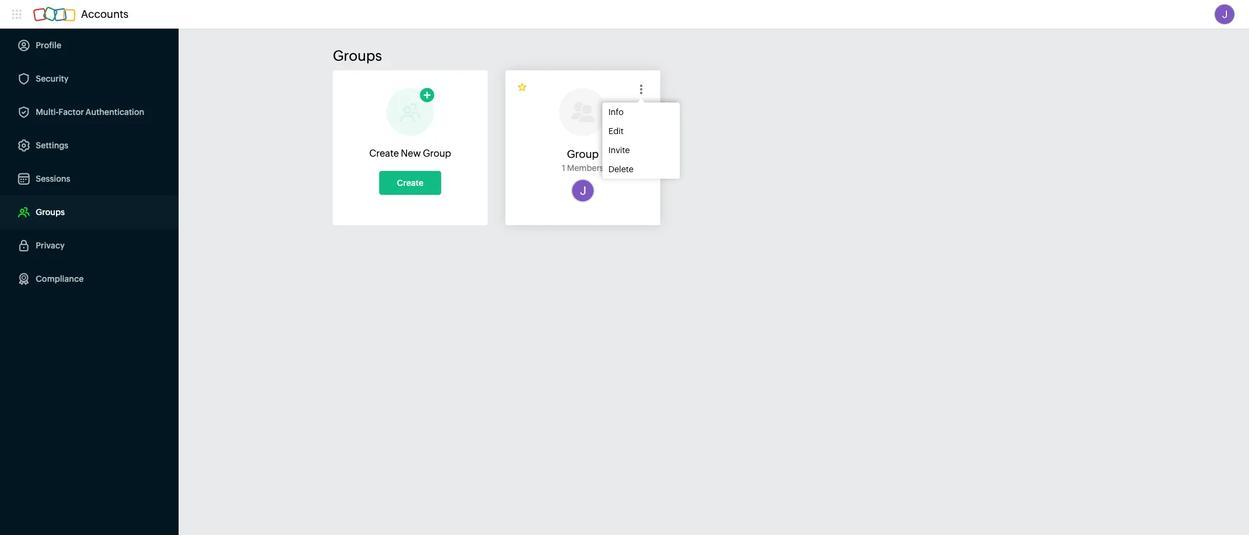 Task type: vqa. For each thing, say whether or not it's contained in the screenshot.
2nd Group
yes



Task type: describe. For each thing, give the bounding box(es) containing it.
new
[[401, 148, 421, 159]]

1 group from the left
[[423, 148, 451, 159]]

create for create new group
[[370, 148, 399, 159]]

multi-
[[36, 107, 59, 117]]

settings
[[36, 141, 68, 150]]

compliance
[[36, 274, 84, 284]]

create button
[[379, 171, 442, 195]]

makeprimary image
[[518, 82, 528, 93]]

sessions
[[36, 174, 70, 184]]

members
[[567, 163, 604, 173]]

delete
[[609, 164, 634, 174]]

factor
[[59, 107, 84, 117]]

0 vertical spatial groups
[[333, 48, 382, 64]]



Task type: locate. For each thing, give the bounding box(es) containing it.
1 horizontal spatial group
[[567, 148, 599, 160]]

edit
[[609, 126, 624, 136]]

group up members
[[567, 148, 599, 160]]

security
[[36, 74, 69, 83]]

create down create new group at left top
[[397, 178, 424, 188]]

2 group from the left
[[567, 148, 599, 160]]

groups
[[333, 48, 382, 64], [36, 207, 65, 217]]

create left the new at the top left of page
[[370, 148, 399, 159]]

1
[[562, 163, 566, 173]]

group
[[423, 148, 451, 159], [567, 148, 599, 160]]

1 vertical spatial groups
[[36, 207, 65, 217]]

0 horizontal spatial group
[[423, 148, 451, 159]]

create inside button
[[397, 178, 424, 188]]

1 horizontal spatial groups
[[333, 48, 382, 64]]

group 1 members
[[562, 148, 604, 173]]

group inside group 1 members
[[567, 148, 599, 160]]

accounts
[[81, 8, 129, 20]]

1 vertical spatial create
[[397, 178, 424, 188]]

0 vertical spatial create
[[370, 148, 399, 159]]

profile
[[36, 41, 61, 50]]

authentication
[[86, 107, 144, 117]]

create new group
[[370, 148, 451, 159]]

group right the new at the top left of page
[[423, 148, 451, 159]]

create
[[370, 148, 399, 159], [397, 178, 424, 188]]

invite
[[609, 145, 630, 155]]

0 horizontal spatial groups
[[36, 207, 65, 217]]

privacy
[[36, 241, 65, 250]]

info
[[609, 107, 624, 117]]

create for create
[[397, 178, 424, 188]]

multi-factor authentication
[[36, 107, 144, 117]]



